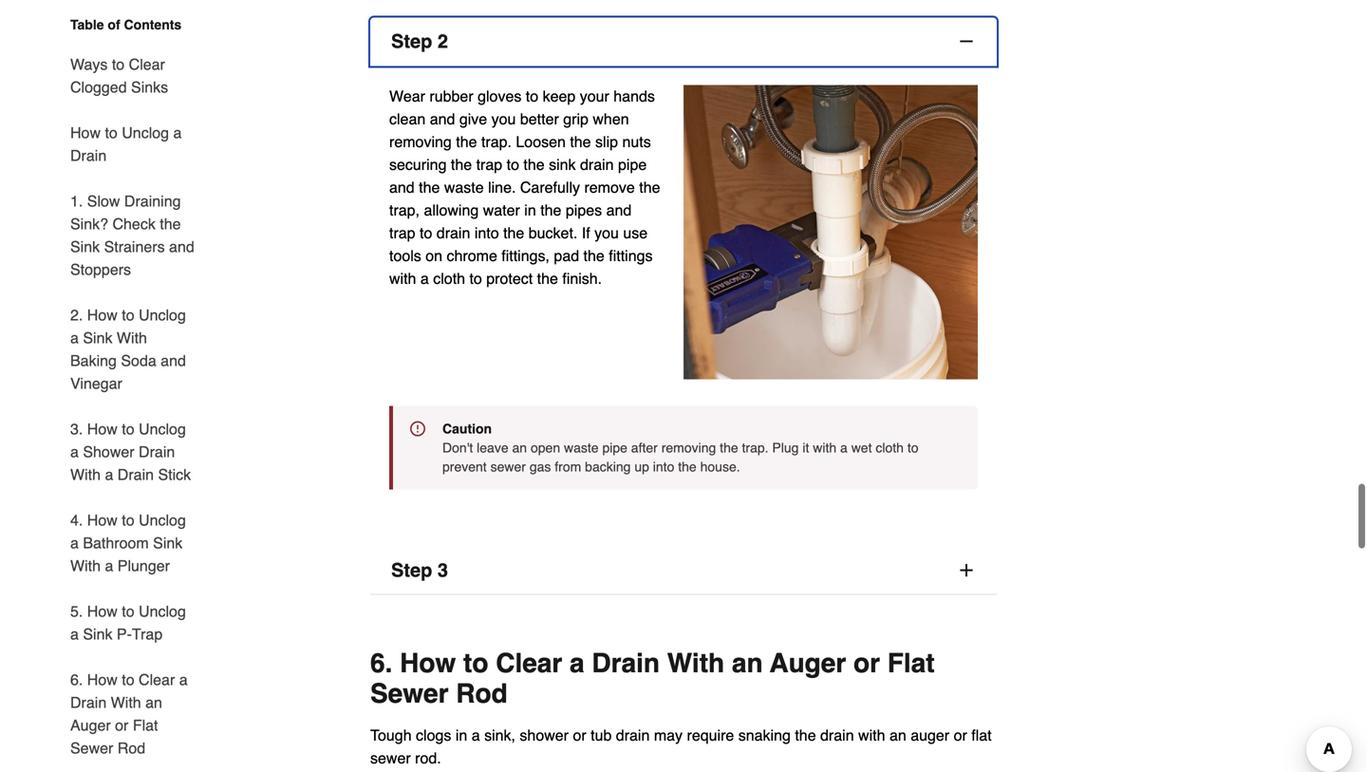 Task type: vqa. For each thing, say whether or not it's contained in the screenshot.
the & within Bathtubs & Whirlpool Tubs link
no



Task type: describe. For each thing, give the bounding box(es) containing it.
1 horizontal spatial you
[[595, 224, 619, 242]]

unclog inside how to unclog a drain
[[122, 124, 169, 142]]

drain inside how to unclog a drain
[[70, 147, 107, 164]]

man loosening the slip nuts on the trap. image
[[684, 85, 978, 380]]

baking
[[70, 352, 117, 370]]

and down rubber
[[430, 110, 455, 128]]

from
[[555, 459, 582, 474]]

sink inside 5. how to unclog a sink p-trap
[[83, 626, 113, 643]]

removing inside caution don't leave an open waste pipe after removing the trap. plug it with a wet cloth to prevent sewer gas from backing up into the house.
[[662, 440, 717, 455]]

clear inside ways to clear clogged sinks
[[129, 56, 165, 73]]

and down the remove at top left
[[607, 201, 632, 219]]

caution don't leave an open waste pipe after removing the trap. plug it with a wet cloth to prevent sewer gas from backing up into the house.
[[443, 421, 919, 474]]

to inside caution don't leave an open waste pipe after removing the trap. plug it with a wet cloth to prevent sewer gas from backing up into the house.
[[908, 440, 919, 455]]

snaking
[[739, 727, 791, 744]]

table of contents
[[70, 17, 182, 32]]

leave
[[477, 440, 509, 455]]

the inside tough clogs in a sink, shower or tub drain may require snaking the drain with an auger or flat sewer rod.
[[795, 727, 817, 744]]

carefully
[[520, 179, 580, 196]]

check
[[113, 215, 156, 233]]

strainers
[[104, 238, 165, 256]]

protect
[[487, 270, 533, 287]]

better
[[520, 110, 559, 128]]

pad
[[554, 247, 580, 265]]

sink inside 2. how to unclog a sink with baking soda and vinegar
[[83, 329, 113, 347]]

the down carefully
[[541, 201, 562, 219]]

how for 4. how to unclog a bathroom sink with a plunger link
[[87, 512, 118, 529]]

1 horizontal spatial auger
[[770, 648, 847, 679]]

removing inside "wear rubber gloves to keep your hands clean and give you better grip when removing the trap. loosen the slip nuts securing the trap to the sink drain pipe and the waste line. carefully remove the trap, allowing water in the pipes and trap to drain into the bucket. if you use tools on chrome fittings, pad the fittings with a cloth to protect the finish."
[[389, 133, 452, 151]]

wet
[[852, 440, 872, 455]]

auger inside 6. how to clear a drain with an auger or flat sewer rod link
[[70, 717, 111, 734]]

the down grip at the left of page
[[570, 133, 591, 151]]

1 horizontal spatial 6.
[[370, 648, 393, 679]]

with inside the 3. how to unclog a shower drain with a drain stick
[[70, 466, 101, 483]]

clear down trap at bottom left
[[139, 671, 175, 689]]

pipe inside caution don't leave an open waste pipe after removing the trap. plug it with a wet cloth to prevent sewer gas from backing up into the house.
[[603, 440, 628, 455]]

the left house.
[[678, 459, 697, 474]]

3.
[[70, 420, 83, 438]]

unclog for 4. how to unclog a bathroom sink with a plunger
[[139, 512, 186, 529]]

flat inside 6. how to clear a drain with an auger or flat sewer rod link
[[133, 717, 158, 734]]

sink?
[[70, 215, 108, 233]]

grip
[[564, 110, 589, 128]]

a inside 2. how to unclog a sink with baking soda and vinegar
[[70, 329, 79, 347]]

your
[[580, 87, 610, 105]]

clear up shower
[[496, 648, 563, 679]]

after
[[631, 440, 658, 455]]

remove
[[585, 179, 635, 196]]

a inside "wear rubber gloves to keep your hands clean and give you better grip when removing the trap. loosen the slip nuts securing the trap to the sink drain pipe and the waste line. carefully remove the trap, allowing water in the pipes and trap to drain into the bucket. if you use tools on chrome fittings, pad the fittings with a cloth to protect the finish."
[[421, 270, 429, 287]]

when
[[593, 110, 629, 128]]

sink inside 4. how to unclog a bathroom sink with a plunger
[[153, 534, 183, 552]]

waste inside caution don't leave an open waste pipe after removing the trap. plug it with a wet cloth to prevent sewer gas from backing up into the house.
[[564, 440, 599, 455]]

plus image
[[957, 561, 976, 580]]

minus image
[[957, 32, 976, 51]]

0 vertical spatial sewer
[[370, 679, 449, 709]]

wear rubber gloves to keep your hands clean and give you better grip when removing the trap. loosen the slip nuts securing the trap to the sink drain pipe and the waste line. carefully remove the trap, allowing water in the pipes and trap to drain into the bucket. if you use tools on chrome fittings, pad the fittings with a cloth to protect the finish.
[[389, 87, 661, 287]]

backing
[[585, 459, 631, 474]]

shower
[[83, 443, 134, 461]]

soda
[[121, 352, 156, 370]]

house.
[[701, 459, 741, 474]]

how for 5. how to unclog a sink p-trap link
[[87, 603, 118, 620]]

drain down 5. how to unclog a sink p-trap
[[70, 694, 107, 711]]

3
[[438, 559, 448, 581]]

shower
[[520, 727, 569, 744]]

plunger
[[118, 557, 170, 575]]

drain up "stick"
[[139, 443, 175, 461]]

an inside caution don't leave an open waste pipe after removing the trap. plug it with a wet cloth to prevent sewer gas from backing up into the house.
[[512, 440, 527, 455]]

5. how to unclog a sink p-trap
[[70, 603, 186, 643]]

tub
[[591, 727, 612, 744]]

gas
[[530, 459, 551, 474]]

3. how to unclog a shower drain with a drain stick link
[[70, 407, 198, 498]]

0 horizontal spatial you
[[492, 110, 516, 128]]

cloth inside caution don't leave an open waste pipe after removing the trap. plug it with a wet cloth to prevent sewer gas from backing up into the house.
[[876, 440, 904, 455]]

stick
[[158, 466, 191, 483]]

it
[[803, 440, 810, 455]]

clogged
[[70, 78, 127, 96]]

the right the remove at top left
[[640, 179, 661, 196]]

drain right tub
[[616, 727, 650, 744]]

clogs
[[416, 727, 452, 744]]

prevent
[[443, 459, 487, 474]]

how for 6. how to clear a drain with an auger or flat sewer rod link
[[87, 671, 118, 689]]

nuts
[[623, 133, 651, 151]]

with inside tough clogs in a sink, shower or tub drain may require snaking the drain with an auger or flat sewer rod.
[[859, 727, 886, 744]]

a inside tough clogs in a sink, shower or tub drain may require snaking the drain with an auger or flat sewer rod.
[[472, 727, 480, 744]]

water
[[483, 201, 520, 219]]

and inside 1. slow draining sink? check the sink strainers and stoppers
[[169, 238, 194, 256]]

tools
[[389, 247, 422, 265]]

may
[[654, 727, 683, 744]]

give
[[460, 110, 487, 128]]

into inside caution don't leave an open waste pipe after removing the trap. plug it with a wet cloth to prevent sewer gas from backing up into the house.
[[653, 459, 675, 474]]

chrome
[[447, 247, 498, 265]]

2.
[[70, 306, 83, 324]]

wear
[[389, 87, 425, 105]]

require
[[687, 727, 735, 744]]

sink
[[549, 156, 576, 173]]

bucket.
[[529, 224, 578, 242]]

trap. inside caution don't leave an open waste pipe after removing the trap. plug it with a wet cloth to prevent sewer gas from backing up into the house.
[[742, 440, 769, 455]]

the down the give
[[456, 133, 477, 151]]

clean
[[389, 110, 426, 128]]

the down securing
[[419, 179, 440, 196]]

6. how to clear a drain with an auger or flat sewer rod link
[[70, 657, 198, 771]]

table
[[70, 17, 104, 32]]

step 3 button
[[370, 547, 997, 595]]

step for step 2
[[391, 30, 433, 52]]

tough
[[370, 727, 412, 744]]

p-
[[117, 626, 132, 643]]

pipes
[[566, 201, 602, 219]]

the up fittings,
[[504, 224, 525, 242]]

an inside table of contents element
[[145, 694, 162, 711]]

into inside "wear rubber gloves to keep your hands clean and give you better grip when removing the trap. loosen the slip nuts securing the trap to the sink drain pipe and the waste line. carefully remove the trap, allowing water in the pipes and trap to drain into the bucket. if you use tools on chrome fittings, pad the fittings with a cloth to protect the finish."
[[475, 224, 499, 242]]

1.
[[70, 192, 83, 210]]

step for step 3
[[391, 559, 433, 581]]

caution
[[443, 421, 492, 436]]

to inside the 3. how to unclog a shower drain with a drain stick
[[122, 420, 134, 438]]

with inside 2. how to unclog a sink with baking soda and vinegar
[[117, 329, 147, 347]]

an up "snaking"
[[732, 648, 763, 679]]

2
[[438, 30, 448, 52]]

step 2 button
[[370, 18, 997, 66]]

0 horizontal spatial trap
[[389, 224, 416, 242]]

vinegar
[[70, 375, 122, 392]]

how for 2. how to unclog a sink with baking soda and vinegar 'link' on the left of page
[[87, 306, 118, 324]]



Task type: locate. For each thing, give the bounding box(es) containing it.
removing up house.
[[662, 440, 717, 455]]

error image
[[410, 421, 426, 436]]

6. inside table of contents element
[[70, 671, 83, 689]]

trap. left plug
[[742, 440, 769, 455]]

sewer for gas
[[491, 459, 526, 474]]

pipe up backing
[[603, 440, 628, 455]]

waste up from
[[564, 440, 599, 455]]

0 horizontal spatial waste
[[444, 179, 484, 196]]

to right wet
[[908, 440, 919, 455]]

4. how to unclog a bathroom sink with a plunger
[[70, 512, 186, 575]]

0 vertical spatial into
[[475, 224, 499, 242]]

drain down slip
[[580, 156, 614, 173]]

0 vertical spatial cloth
[[433, 270, 465, 287]]

flat up auger
[[888, 648, 935, 679]]

step 3
[[391, 559, 448, 581]]

0 vertical spatial trap.
[[482, 133, 512, 151]]

to up on
[[420, 224, 433, 242]]

use
[[623, 224, 648, 242]]

1 vertical spatial you
[[595, 224, 619, 242]]

6. how to clear a drain with an auger or flat sewer rod inside table of contents element
[[70, 671, 188, 757]]

removing
[[389, 133, 452, 151], [662, 440, 717, 455]]

of
[[108, 17, 120, 32]]

unclog inside 5. how to unclog a sink p-trap
[[139, 603, 186, 620]]

cloth
[[433, 270, 465, 287], [876, 440, 904, 455]]

how inside 2. how to unclog a sink with baking soda and vinegar
[[87, 306, 118, 324]]

pipe down nuts
[[618, 156, 647, 173]]

sewer inside table of contents element
[[70, 739, 113, 757]]

6. down "5."
[[70, 671, 83, 689]]

1 vertical spatial pipe
[[603, 440, 628, 455]]

0 horizontal spatial with
[[389, 270, 416, 287]]

unclog inside the 3. how to unclog a shower drain with a drain stick
[[139, 420, 186, 438]]

1. slow draining sink? check the sink strainers and stoppers link
[[70, 179, 198, 293]]

how right 2.
[[87, 306, 118, 324]]

with inside caution don't leave an open waste pipe after removing the trap. plug it with a wet cloth to prevent sewer gas from backing up into the house.
[[813, 440, 837, 455]]

0 vertical spatial you
[[492, 110, 516, 128]]

you down gloves
[[492, 110, 516, 128]]

in inside "wear rubber gloves to keep your hands clean and give you better grip when removing the trap. loosen the slip nuts securing the trap to the sink drain pipe and the waste line. carefully remove the trap, allowing water in the pipes and trap to drain into the bucket. if you use tools on chrome fittings, pad the fittings with a cloth to protect the finish."
[[525, 201, 536, 219]]

step 2
[[391, 30, 448, 52]]

the down draining
[[160, 215, 181, 233]]

loosen
[[516, 133, 566, 151]]

1 horizontal spatial trap.
[[742, 440, 769, 455]]

how for 3. how to unclog a shower drain with a drain stick link
[[87, 420, 118, 438]]

stoppers
[[70, 261, 131, 278]]

the right "snaking"
[[795, 727, 817, 744]]

to up better
[[526, 87, 539, 105]]

rod inside table of contents element
[[118, 739, 145, 757]]

how right "5."
[[87, 603, 118, 620]]

trap,
[[389, 201, 420, 219]]

0 horizontal spatial rod
[[118, 739, 145, 757]]

1 step from the top
[[391, 30, 433, 52]]

to inside 5. how to unclog a sink p-trap
[[122, 603, 134, 620]]

sink left p-
[[83, 626, 113, 643]]

2 step from the top
[[391, 559, 433, 581]]

hands
[[614, 87, 655, 105]]

1 vertical spatial sewer
[[70, 739, 113, 757]]

with left auger
[[859, 727, 886, 744]]

to up the bathroom
[[122, 512, 134, 529]]

unclog for 2. how to unclog a sink with baking soda and vinegar
[[139, 306, 186, 324]]

1 horizontal spatial 6. how to clear a drain with an auger or flat sewer rod
[[370, 648, 935, 709]]

trap down trap,
[[389, 224, 416, 242]]

sewer
[[491, 459, 526, 474], [370, 749, 411, 767]]

waste inside "wear rubber gloves to keep your hands clean and give you better grip when removing the trap. loosen the slip nuts securing the trap to the sink drain pipe and the waste line. carefully remove the trap, allowing water in the pipes and trap to drain into the bucket. if you use tools on chrome fittings, pad the fittings with a cloth to protect the finish."
[[444, 179, 484, 196]]

trap up line.
[[476, 156, 503, 173]]

and right soda
[[161, 352, 186, 370]]

drain up tub
[[592, 648, 660, 679]]

how down clogged
[[70, 124, 101, 142]]

sewer down leave
[[491, 459, 526, 474]]

sink,
[[485, 727, 516, 744]]

sinks
[[131, 78, 168, 96]]

with
[[117, 329, 147, 347], [70, 466, 101, 483], [70, 557, 101, 575], [668, 648, 725, 679], [111, 694, 141, 711]]

with down shower
[[70, 466, 101, 483]]

1 horizontal spatial sewer
[[370, 679, 449, 709]]

drain
[[70, 147, 107, 164], [139, 443, 175, 461], [118, 466, 154, 483], [592, 648, 660, 679], [70, 694, 107, 711]]

0 vertical spatial in
[[525, 201, 536, 219]]

1 vertical spatial auger
[[70, 717, 111, 734]]

1 horizontal spatial with
[[813, 440, 837, 455]]

the up house.
[[720, 440, 739, 455]]

with down p-
[[111, 694, 141, 711]]

sewer inside caution don't leave an open waste pipe after removing the trap. plug it with a wet cloth to prevent sewer gas from backing up into the house.
[[491, 459, 526, 474]]

4.
[[70, 512, 83, 529]]

1 vertical spatial in
[[456, 727, 468, 744]]

in
[[525, 201, 536, 219], [456, 727, 468, 744]]

to right ways
[[112, 56, 125, 73]]

into down water
[[475, 224, 499, 242]]

to down clogged
[[105, 124, 118, 142]]

0 vertical spatial trap
[[476, 156, 503, 173]]

the down the pad
[[537, 270, 558, 287]]

sink inside 1. slow draining sink? check the sink strainers and stoppers
[[70, 238, 100, 256]]

6. how to clear a drain with an auger or flat sewer rod up may
[[370, 648, 935, 709]]

with down tools at the left top of the page
[[389, 270, 416, 287]]

with up soda
[[117, 329, 147, 347]]

sink down sink?
[[70, 238, 100, 256]]

plug
[[773, 440, 799, 455]]

0 horizontal spatial trap.
[[482, 133, 512, 151]]

flat
[[972, 727, 992, 744]]

with inside 4. how to unclog a bathroom sink with a plunger
[[70, 557, 101, 575]]

with up require
[[668, 648, 725, 679]]

an left auger
[[890, 727, 907, 744]]

the down if
[[584, 247, 605, 265]]

flat down trap at bottom left
[[133, 717, 158, 734]]

unclog inside 2. how to unclog a sink with baking soda and vinegar
[[139, 306, 186, 324]]

a
[[173, 124, 182, 142], [421, 270, 429, 287], [70, 329, 79, 347], [841, 440, 848, 455], [70, 443, 79, 461], [105, 466, 113, 483], [70, 534, 79, 552], [105, 557, 113, 575], [70, 626, 79, 643], [570, 648, 585, 679], [179, 671, 188, 689], [472, 727, 480, 744]]

5. how to unclog a sink p-trap link
[[70, 589, 198, 657]]

how down p-
[[87, 671, 118, 689]]

line.
[[488, 179, 516, 196]]

trap. down the give
[[482, 133, 512, 151]]

ways to clear clogged sinks link
[[70, 42, 198, 110]]

2 horizontal spatial with
[[859, 727, 886, 744]]

with
[[389, 270, 416, 287], [813, 440, 837, 455], [859, 727, 886, 744]]

in right water
[[525, 201, 536, 219]]

sink up plunger
[[153, 534, 183, 552]]

1 horizontal spatial in
[[525, 201, 536, 219]]

to up sink,
[[464, 648, 489, 679]]

to inside 2. how to unclog a sink with baking soda and vinegar
[[122, 306, 134, 324]]

step
[[391, 30, 433, 52], [391, 559, 433, 581]]

6. how to clear a drain with an auger or flat sewer rod down p-
[[70, 671, 188, 757]]

and
[[430, 110, 455, 128], [389, 179, 415, 196], [607, 201, 632, 219], [169, 238, 194, 256], [161, 352, 186, 370]]

an
[[512, 440, 527, 455], [732, 648, 763, 679], [145, 694, 162, 711], [890, 727, 907, 744]]

with down the bathroom
[[70, 557, 101, 575]]

in right clogs
[[456, 727, 468, 744]]

step left 3
[[391, 559, 433, 581]]

fittings
[[609, 247, 653, 265]]

0 vertical spatial auger
[[770, 648, 847, 679]]

1 vertical spatial trap.
[[742, 440, 769, 455]]

1 horizontal spatial waste
[[564, 440, 599, 455]]

with inside 6. how to clear a drain with an auger or flat sewer rod link
[[111, 694, 141, 711]]

0 horizontal spatial 6.
[[70, 671, 83, 689]]

1 horizontal spatial into
[[653, 459, 675, 474]]

6. how to clear a drain with an auger or flat sewer rod
[[370, 648, 935, 709], [70, 671, 188, 757]]

unclog down sinks
[[122, 124, 169, 142]]

finish.
[[563, 270, 602, 287]]

drain down allowing
[[437, 224, 471, 242]]

1 horizontal spatial cloth
[[876, 440, 904, 455]]

1 vertical spatial flat
[[133, 717, 158, 734]]

2. how to unclog a sink with baking soda and vinegar link
[[70, 293, 198, 407]]

1 vertical spatial into
[[653, 459, 675, 474]]

keep
[[543, 87, 576, 105]]

how inside 5. how to unclog a sink p-trap
[[87, 603, 118, 620]]

1 vertical spatial trap
[[389, 224, 416, 242]]

how inside how to unclog a drain
[[70, 124, 101, 142]]

to up shower
[[122, 420, 134, 438]]

slow
[[87, 192, 120, 210]]

0 horizontal spatial in
[[456, 727, 468, 744]]

unclog up trap at bottom left
[[139, 603, 186, 620]]

1 horizontal spatial flat
[[888, 648, 935, 679]]

0 vertical spatial with
[[389, 270, 416, 287]]

how up shower
[[87, 420, 118, 438]]

unclog for 3. how to unclog a shower drain with a drain stick
[[139, 420, 186, 438]]

6. up the tough
[[370, 648, 393, 679]]

1 vertical spatial waste
[[564, 440, 599, 455]]

a inside how to unclog a drain
[[173, 124, 182, 142]]

sewer for rod.
[[370, 749, 411, 767]]

drain down shower
[[118, 466, 154, 483]]

sink
[[70, 238, 100, 256], [83, 329, 113, 347], [153, 534, 183, 552], [83, 626, 113, 643]]

drain
[[580, 156, 614, 173], [437, 224, 471, 242], [616, 727, 650, 744], [821, 727, 855, 744]]

0 horizontal spatial sewer
[[70, 739, 113, 757]]

up
[[635, 459, 650, 474]]

how
[[70, 124, 101, 142], [87, 306, 118, 324], [87, 420, 118, 438], [87, 512, 118, 529], [87, 603, 118, 620], [400, 648, 456, 679], [87, 671, 118, 689]]

0 horizontal spatial sewer
[[370, 749, 411, 767]]

cloth down on
[[433, 270, 465, 287]]

1 vertical spatial with
[[813, 440, 837, 455]]

rod.
[[415, 749, 441, 767]]

to down chrome
[[470, 270, 482, 287]]

ways to clear clogged sinks
[[70, 56, 168, 96]]

pipe inside "wear rubber gloves to keep your hands clean and give you better grip when removing the trap. loosen the slip nuts securing the trap to the sink drain pipe and the waste line. carefully remove the trap, allowing water in the pipes and trap to drain into the bucket. if you use tools on chrome fittings, pad the fittings with a cloth to protect the finish."
[[618, 156, 647, 173]]

1 horizontal spatial trap
[[476, 156, 503, 173]]

unclog for 5. how to unclog a sink p-trap
[[139, 603, 186, 620]]

0 horizontal spatial 6. how to clear a drain with an auger or flat sewer rod
[[70, 671, 188, 757]]

to inside 4. how to unclog a bathroom sink with a plunger
[[122, 512, 134, 529]]

0 horizontal spatial flat
[[133, 717, 158, 734]]

clear
[[129, 56, 165, 73], [496, 648, 563, 679], [139, 671, 175, 689]]

with right the it
[[813, 440, 837, 455]]

table of contents element
[[55, 15, 198, 772]]

0 vertical spatial rod
[[456, 679, 508, 709]]

unclog inside 4. how to unclog a bathroom sink with a plunger
[[139, 512, 186, 529]]

0 horizontal spatial into
[[475, 224, 499, 242]]

an inside tough clogs in a sink, shower or tub drain may require snaking the drain with an auger or flat sewer rod.
[[890, 727, 907, 744]]

rubber
[[430, 87, 474, 105]]

to inside ways to clear clogged sinks
[[112, 56, 125, 73]]

in inside tough clogs in a sink, shower or tub drain may require snaking the drain with an auger or flat sewer rod.
[[456, 727, 468, 744]]

1 horizontal spatial removing
[[662, 440, 717, 455]]

cloth inside "wear rubber gloves to keep your hands clean and give you better grip when removing the trap. loosen the slip nuts securing the trap to the sink drain pipe and the waste line. carefully remove the trap, allowing water in the pipes and trap to drain into the bucket. if you use tools on chrome fittings, pad the fittings with a cloth to protect the finish."
[[433, 270, 465, 287]]

the right securing
[[451, 156, 472, 173]]

1 horizontal spatial rod
[[456, 679, 508, 709]]

an left open
[[512, 440, 527, 455]]

on
[[426, 247, 443, 265]]

to down p-
[[122, 671, 134, 689]]

trap. inside "wear rubber gloves to keep your hands clean and give you better grip when removing the trap. loosen the slip nuts securing the trap to the sink drain pipe and the waste line. carefully remove the trap, allowing water in the pipes and trap to drain into the bucket. if you use tools on chrome fittings, pad the fittings with a cloth to protect the finish."
[[482, 133, 512, 151]]

the inside 1. slow draining sink? check the sink strainers and stoppers
[[160, 215, 181, 233]]

the down loosen on the left top of page
[[524, 156, 545, 173]]

removing up securing
[[389, 133, 452, 151]]

to up p-
[[122, 603, 134, 620]]

3. how to unclog a shower drain with a drain stick
[[70, 420, 191, 483]]

1 horizontal spatial sewer
[[491, 459, 526, 474]]

cloth right wet
[[876, 440, 904, 455]]

draining
[[124, 192, 181, 210]]

bathroom
[[83, 534, 149, 552]]

sewer inside tough clogs in a sink, shower or tub drain may require snaking the drain with an auger or flat sewer rod.
[[370, 749, 411, 767]]

fittings,
[[502, 247, 550, 265]]

unclog down "stick"
[[139, 512, 186, 529]]

unclog up "stick"
[[139, 420, 186, 438]]

how inside 4. how to unclog a bathroom sink with a plunger
[[87, 512, 118, 529]]

unclog up soda
[[139, 306, 186, 324]]

how inside the 3. how to unclog a shower drain with a drain stick
[[87, 420, 118, 438]]

step left 2
[[391, 30, 433, 52]]

how to unclog a drain link
[[70, 110, 198, 179]]

0 horizontal spatial auger
[[70, 717, 111, 734]]

to up line.
[[507, 156, 520, 173]]

sewer down the tough
[[370, 749, 411, 767]]

clear up sinks
[[129, 56, 165, 73]]

and right strainers
[[169, 238, 194, 256]]

0 horizontal spatial cloth
[[433, 270, 465, 287]]

how up clogs
[[400, 648, 456, 679]]

waste up allowing
[[444, 179, 484, 196]]

drain right "snaking"
[[821, 727, 855, 744]]

drain up the 1.
[[70, 147, 107, 164]]

1 vertical spatial removing
[[662, 440, 717, 455]]

1 vertical spatial sewer
[[370, 749, 411, 767]]

an down trap at bottom left
[[145, 694, 162, 711]]

and inside 2. how to unclog a sink with baking soda and vinegar
[[161, 352, 186, 370]]

1 vertical spatial cloth
[[876, 440, 904, 455]]

0 vertical spatial waste
[[444, 179, 484, 196]]

with inside "wear rubber gloves to keep your hands clean and give you better grip when removing the trap. loosen the slip nuts securing the trap to the sink drain pipe and the waste line. carefully remove the trap, allowing water in the pipes and trap to drain into the bucket. if you use tools on chrome fittings, pad the fittings with a cloth to protect the finish."
[[389, 270, 416, 287]]

tough clogs in a sink, shower or tub drain may require snaking the drain with an auger or flat sewer rod.
[[370, 727, 992, 767]]

how right 4.
[[87, 512, 118, 529]]

0 vertical spatial sewer
[[491, 459, 526, 474]]

0 horizontal spatial removing
[[389, 133, 452, 151]]

0 vertical spatial pipe
[[618, 156, 647, 173]]

how to unclog a drain
[[70, 124, 182, 164]]

into right up
[[653, 459, 675, 474]]

1 vertical spatial rod
[[118, 739, 145, 757]]

a inside 5. how to unclog a sink p-trap
[[70, 626, 79, 643]]

to inside how to unclog a drain
[[105, 124, 118, 142]]

a inside caution don't leave an open waste pipe after removing the trap. plug it with a wet cloth to prevent sewer gas from backing up into the house.
[[841, 440, 848, 455]]

open
[[531, 440, 561, 455]]

waste
[[444, 179, 484, 196], [564, 440, 599, 455]]

or inside table of contents element
[[115, 717, 129, 734]]

1 vertical spatial step
[[391, 559, 433, 581]]

don't
[[443, 440, 473, 455]]

0 vertical spatial step
[[391, 30, 433, 52]]

to up soda
[[122, 306, 134, 324]]

gloves
[[478, 87, 522, 105]]

if
[[582, 224, 591, 242]]

6.
[[370, 648, 393, 679], [70, 671, 83, 689]]

4. how to unclog a bathroom sink with a plunger link
[[70, 498, 198, 589]]

securing
[[389, 156, 447, 173]]

unclog
[[122, 124, 169, 142], [139, 306, 186, 324], [139, 420, 186, 438], [139, 512, 186, 529], [139, 603, 186, 620]]

0 vertical spatial removing
[[389, 133, 452, 151]]

ways
[[70, 56, 108, 73]]

2. how to unclog a sink with baking soda and vinegar
[[70, 306, 186, 392]]

contents
[[124, 17, 182, 32]]

into
[[475, 224, 499, 242], [653, 459, 675, 474]]

you right if
[[595, 224, 619, 242]]

and up trap,
[[389, 179, 415, 196]]

2 vertical spatial with
[[859, 727, 886, 744]]

sink up 'baking'
[[83, 329, 113, 347]]

0 vertical spatial flat
[[888, 648, 935, 679]]



